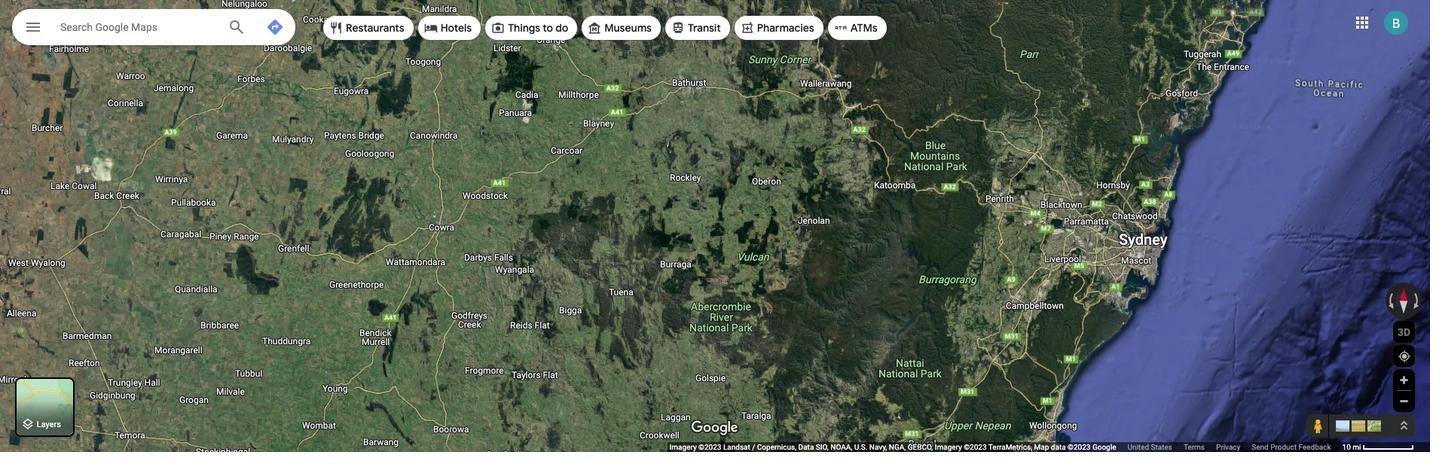 Task type: locate. For each thing, give the bounding box(es) containing it.
1 ©2023 from the left
[[699, 443, 722, 452]]

1 horizontal spatial ©2023
[[964, 443, 987, 452]]

pharmacies button
[[735, 10, 824, 46]]

pharmacies
[[757, 21, 815, 35]]

2 horizontal spatial ©2023
[[1068, 443, 1091, 452]]

None search field
[[12, 9, 296, 48]]

footer containing imagery ©2023 landsat / copernicus, data sio, noaa, u.s. navy, nga, gebco, imagery ©2023 terrametrics, map data ©2023 google
[[670, 443, 1343, 452]]

google inside footer
[[1093, 443, 1117, 452]]

imagery
[[670, 443, 697, 452], [935, 443, 963, 452]]

terrametrics,
[[989, 443, 1033, 452]]

gebco,
[[908, 443, 934, 452]]

map
[[1035, 443, 1050, 452]]

terms button
[[1184, 443, 1206, 452]]

copernicus,
[[758, 443, 797, 452]]

0 vertical spatial google
[[95, 21, 129, 33]]

send product feedback
[[1252, 443, 1332, 452]]

search google maps field containing search google maps
[[12, 9, 296, 45]]

none search field containing 
[[12, 9, 296, 48]]

show street view coverage image
[[1308, 415, 1330, 437]]

u.s.
[[855, 443, 868, 452]]

1 horizontal spatial imagery
[[935, 443, 963, 452]]

noaa,
[[831, 443, 853, 452]]

data
[[799, 443, 814, 452]]

©2023 left landsat
[[699, 443, 722, 452]]

send
[[1252, 443, 1269, 452]]

0 horizontal spatial google
[[95, 21, 129, 33]]

imagery left landsat
[[670, 443, 697, 452]]

search google maps
[[60, 21, 158, 33]]

3d button
[[1394, 321, 1416, 343]]

states
[[1152, 443, 1173, 452]]

google
[[95, 21, 129, 33], [1093, 443, 1117, 452]]

transit
[[688, 21, 721, 35]]

restaurants button
[[323, 10, 414, 46]]

terms
[[1184, 443, 1206, 452]]

united
[[1128, 443, 1150, 452]]

google left maps
[[95, 21, 129, 33]]

3 ©2023 from the left
[[1068, 443, 1091, 452]]

©2023 right data
[[1068, 443, 1091, 452]]

imagery ©2023 landsat / copernicus, data sio, noaa, u.s. navy, nga, gebco, imagery ©2023 terrametrics, map data ©2023 google
[[670, 443, 1117, 452]]

atms button
[[828, 10, 887, 46]]

1 horizontal spatial google
[[1093, 443, 1117, 452]]

google left united
[[1093, 443, 1117, 452]]

nga,
[[889, 443, 906, 452]]

hotels
[[441, 21, 472, 35]]

©2023 left the "terrametrics,"
[[964, 443, 987, 452]]

2 imagery from the left
[[935, 443, 963, 452]]

0 horizontal spatial imagery
[[670, 443, 697, 452]]

footer
[[670, 443, 1343, 452]]

0 horizontal spatial ©2023
[[699, 443, 722, 452]]

Search Google Maps field
[[12, 9, 296, 45], [60, 17, 216, 35]]

show your location image
[[1399, 350, 1412, 363]]

zoom out image
[[1399, 396, 1411, 407]]

things to do
[[508, 21, 569, 35]]

 button
[[12, 9, 54, 48]]

restaurants
[[346, 21, 405, 35]]

things to do button
[[486, 10, 578, 46]]

imagery right gebco,
[[935, 443, 963, 452]]

1 vertical spatial google
[[1093, 443, 1117, 452]]

google maps element
[[0, 0, 1431, 452]]

©2023
[[699, 443, 722, 452], [964, 443, 987, 452], [1068, 443, 1091, 452]]



Task type: describe. For each thing, give the bounding box(es) containing it.
zoom in image
[[1399, 375, 1411, 386]]

send product feedback button
[[1252, 443, 1332, 452]]

none search field inside "google maps" element
[[12, 9, 296, 48]]

2 ©2023 from the left
[[964, 443, 987, 452]]


[[24, 17, 42, 38]]

mi
[[1354, 443, 1362, 452]]

layers
[[37, 420, 61, 430]]

maps
[[131, 21, 158, 33]]

1 imagery from the left
[[670, 443, 697, 452]]

united states
[[1128, 443, 1173, 452]]

10 mi
[[1343, 443, 1362, 452]]

3d
[[1398, 326, 1411, 338]]

hotels button
[[418, 10, 481, 46]]

museums
[[605, 21, 652, 35]]

landsat
[[724, 443, 751, 452]]

sio,
[[816, 443, 829, 452]]

/
[[753, 443, 756, 452]]

do
[[556, 21, 569, 35]]

privacy button
[[1217, 443, 1241, 452]]

transit button
[[666, 10, 730, 46]]

footer inside "google maps" element
[[670, 443, 1343, 452]]

united states button
[[1128, 443, 1173, 452]]

to
[[543, 21, 553, 35]]

privacy
[[1217, 443, 1241, 452]]

google inside field
[[95, 21, 129, 33]]

data
[[1052, 443, 1067, 452]]

feedback
[[1299, 443, 1332, 452]]

navy,
[[870, 443, 888, 452]]

museums button
[[582, 10, 661, 46]]

10
[[1343, 443, 1352, 452]]

things
[[508, 21, 541, 35]]

product
[[1271, 443, 1298, 452]]

atms
[[851, 21, 878, 35]]

search
[[60, 21, 93, 33]]

google account: brad klo  
(klobrad84@gmail.com) image
[[1385, 10, 1409, 34]]

10 mi button
[[1343, 443, 1415, 452]]



Task type: vqa. For each thing, say whether or not it's contained in the screenshot.
the right ©2023
yes



